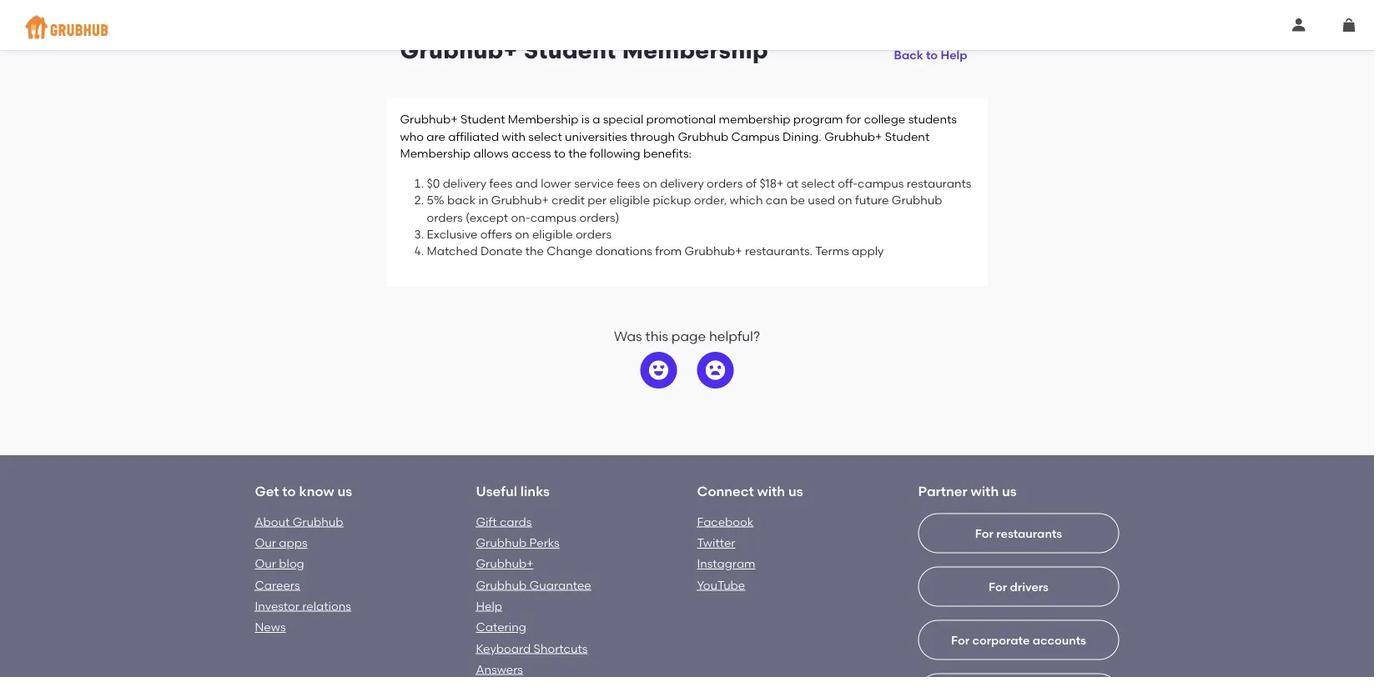 Task type: locate. For each thing, give the bounding box(es) containing it.
1 vertical spatial student
[[461, 112, 505, 126]]

select
[[528, 129, 562, 143], [801, 176, 835, 191]]

1 vertical spatial orders
[[427, 210, 463, 224]]

0 vertical spatial the
[[568, 146, 587, 160]]

catering
[[476, 620, 526, 634]]

2 horizontal spatial orders
[[707, 176, 743, 191]]

news
[[255, 620, 286, 634]]

orders down orders)
[[576, 227, 612, 241]]

grubhub down "know"
[[293, 515, 343, 529]]

universities
[[565, 129, 627, 143]]

grubhub right future at the top right of page
[[892, 193, 942, 208]]

1 horizontal spatial to
[[554, 146, 566, 160]]

to right access at the top of page
[[554, 146, 566, 160]]

1 vertical spatial select
[[801, 176, 835, 191]]

fees left the "and"
[[489, 176, 513, 191]]

0 vertical spatial for
[[975, 526, 994, 541]]

(except
[[466, 210, 508, 224]]

fees down following on the top left of the page
[[617, 176, 640, 191]]

affiliated
[[448, 129, 499, 143]]

us
[[337, 483, 352, 500], [788, 483, 803, 500], [1002, 483, 1017, 500]]

0 vertical spatial select
[[528, 129, 562, 143]]

grubhub down the promotional
[[678, 129, 729, 143]]

0 vertical spatial campus
[[858, 176, 904, 191]]

0 vertical spatial to
[[926, 48, 938, 62]]

small image
[[1292, 18, 1306, 32], [1342, 18, 1356, 32]]

grubhub perks link
[[476, 536, 560, 550]]

catering link
[[476, 620, 526, 634]]

2 horizontal spatial to
[[926, 48, 938, 62]]

about
[[255, 515, 290, 529]]

1 horizontal spatial on
[[643, 176, 657, 191]]

to inside grubhub+ student membership is a special promotional membership program for college students who are affiliated with select universities through grubhub campus dining. grubhub+ student membership allows access to the following benefits:
[[554, 146, 566, 160]]

for corporate accounts link
[[918, 620, 1119, 678]]

0 horizontal spatial student
[[461, 112, 505, 126]]

2 vertical spatial membership
[[400, 146, 471, 160]]

grubhub down grubhub+ link
[[476, 578, 527, 592]]

0 horizontal spatial the
[[525, 244, 544, 258]]

to inside back to help link
[[926, 48, 938, 62]]

us for partner with us
[[1002, 483, 1017, 500]]

0 horizontal spatial with
[[502, 129, 526, 143]]

delivery
[[443, 176, 487, 191], [660, 176, 704, 191]]

2 horizontal spatial membership
[[622, 36, 768, 64]]

0 horizontal spatial membership
[[400, 146, 471, 160]]

1 vertical spatial help
[[476, 599, 502, 613]]

this page was helpful image
[[649, 360, 669, 380]]

1 horizontal spatial eligible
[[609, 193, 650, 208]]

select up access at the top of page
[[528, 129, 562, 143]]

partner with us
[[918, 483, 1017, 500]]

facebook twitter instagram youtube
[[697, 515, 756, 592]]

back to help
[[894, 48, 967, 62]]

with right connect
[[757, 483, 785, 500]]

answers
[[476, 663, 523, 677]]

instagram
[[697, 557, 756, 571]]

connect
[[697, 483, 754, 500]]

on
[[643, 176, 657, 191], [838, 193, 852, 208], [515, 227, 529, 241]]

2 horizontal spatial with
[[971, 483, 999, 500]]

1 vertical spatial for
[[989, 580, 1007, 594]]

careers
[[255, 578, 300, 592]]

to for get to know us
[[282, 483, 296, 500]]

our
[[255, 536, 276, 550], [255, 557, 276, 571]]

3 us from the left
[[1002, 483, 1017, 500]]

2 us from the left
[[788, 483, 803, 500]]

with up access at the top of page
[[502, 129, 526, 143]]

1 vertical spatial the
[[525, 244, 544, 258]]

promotional
[[646, 112, 716, 126]]

0 horizontal spatial fees
[[489, 176, 513, 191]]

delivery up pickup
[[660, 176, 704, 191]]

for down partner with us
[[975, 526, 994, 541]]

1 vertical spatial campus
[[530, 210, 577, 224]]

0 horizontal spatial select
[[528, 129, 562, 143]]

0 horizontal spatial us
[[337, 483, 352, 500]]

membership up access at the top of page
[[508, 112, 579, 126]]

investor
[[255, 599, 299, 613]]

on up pickup
[[643, 176, 657, 191]]

help inside gift cards grubhub perks grubhub+ grubhub guarantee help catering keyboard shortcuts answers
[[476, 599, 502, 613]]

membership up the promotional
[[622, 36, 768, 64]]

eligible right per
[[609, 193, 650, 208]]

drivers
[[1010, 580, 1049, 594]]

1 horizontal spatial restaurants
[[996, 526, 1062, 541]]

0 vertical spatial student
[[524, 36, 616, 64]]

1 vertical spatial restaurants
[[996, 526, 1062, 541]]

orders up the exclusive
[[427, 210, 463, 224]]

with right partner at bottom
[[971, 483, 999, 500]]

corporate
[[972, 633, 1030, 647]]

the
[[568, 146, 587, 160], [525, 244, 544, 258]]

service
[[574, 176, 614, 191]]

1 horizontal spatial membership
[[508, 112, 579, 126]]

1 horizontal spatial select
[[801, 176, 835, 191]]

0 vertical spatial membership
[[622, 36, 768, 64]]

to right get
[[282, 483, 296, 500]]

membership down are on the left of page
[[400, 146, 471, 160]]

student up affiliated
[[461, 112, 505, 126]]

on-
[[511, 210, 530, 224]]

0 horizontal spatial small image
[[1292, 18, 1306, 32]]

campus down credit
[[530, 210, 577, 224]]

future
[[855, 193, 889, 208]]

grubhub+ student membership
[[400, 36, 768, 64]]

0 horizontal spatial help
[[476, 599, 502, 613]]

0 horizontal spatial delivery
[[443, 176, 487, 191]]

off-
[[838, 176, 858, 191]]

0 vertical spatial our
[[255, 536, 276, 550]]

grubhub+
[[400, 36, 518, 64], [400, 112, 458, 126], [825, 129, 882, 143], [491, 193, 549, 208], [685, 244, 742, 258], [476, 557, 534, 571]]

0 horizontal spatial campus
[[530, 210, 577, 224]]

1 horizontal spatial orders
[[576, 227, 612, 241]]

orders)
[[579, 210, 619, 224]]

student for grubhub+ student membership
[[524, 36, 616, 64]]

2 small image from the left
[[1342, 18, 1356, 32]]

1 horizontal spatial help
[[941, 48, 967, 62]]

student down 'college'
[[885, 129, 930, 143]]

1 vertical spatial membership
[[508, 112, 579, 126]]

for left drivers
[[989, 580, 1007, 594]]

help
[[941, 48, 967, 62], [476, 599, 502, 613]]

1 horizontal spatial the
[[568, 146, 587, 160]]

1 vertical spatial eligible
[[532, 227, 573, 241]]

grubhub+ inside gift cards grubhub perks grubhub+ grubhub guarantee help catering keyboard shortcuts answers
[[476, 557, 534, 571]]

us right "know"
[[337, 483, 352, 500]]

0 vertical spatial eligible
[[609, 193, 650, 208]]

our down the about
[[255, 536, 276, 550]]

the inside $0 delivery fees and lower service fees on delivery orders of $18+ at select off-campus restaurants 5% back in grubhub+ credit per eligible pickup order, which can be used on future grubhub orders (except on-campus orders) exclusive offers on eligible orders matched donate the change donations from grubhub+ restaurants. terms apply
[[525, 244, 544, 258]]

1 horizontal spatial with
[[757, 483, 785, 500]]

lower
[[541, 176, 571, 191]]

twitter
[[697, 536, 735, 550]]

student
[[524, 36, 616, 64], [461, 112, 505, 126], [885, 129, 930, 143]]

0 horizontal spatial to
[[282, 483, 296, 500]]

select up used
[[801, 176, 835, 191]]

page
[[672, 328, 706, 344]]

campus
[[858, 176, 904, 191], [530, 210, 577, 224]]

about grubhub link
[[255, 515, 343, 529]]

us right connect
[[788, 483, 803, 500]]

eligible up change
[[532, 227, 573, 241]]

of
[[746, 176, 757, 191]]

2 vertical spatial orders
[[576, 227, 612, 241]]

0 vertical spatial restaurants
[[907, 176, 971, 191]]

apps
[[279, 536, 308, 550]]

back to help link
[[887, 35, 974, 65]]

1 horizontal spatial delivery
[[660, 176, 704, 191]]

our up careers link
[[255, 557, 276, 571]]

0 horizontal spatial restaurants
[[907, 176, 971, 191]]

with inside grubhub+ student membership is a special promotional membership program for college students who are affiliated with select universities through grubhub campus dining. grubhub+ student membership allows access to the following benefits:
[[502, 129, 526, 143]]

on down on-
[[515, 227, 529, 241]]

2 horizontal spatial on
[[838, 193, 852, 208]]

1 horizontal spatial student
[[524, 36, 616, 64]]

student for grubhub+ student membership is a special promotional membership program for college students who are affiliated with select universities through grubhub campus dining. grubhub+ student membership allows access to the following benefits:
[[461, 112, 505, 126]]

us for connect with us
[[788, 483, 803, 500]]

guarantee
[[529, 578, 591, 592]]

benefits:
[[643, 146, 692, 160]]

grubhub
[[678, 129, 729, 143], [892, 193, 942, 208], [293, 515, 343, 529], [476, 536, 527, 550], [476, 578, 527, 592]]

1 horizontal spatial small image
[[1342, 18, 1356, 32]]

1 delivery from the left
[[443, 176, 487, 191]]

0 horizontal spatial orders
[[427, 210, 463, 224]]

2 vertical spatial for
[[951, 633, 970, 647]]

for
[[975, 526, 994, 541], [989, 580, 1007, 594], [951, 633, 970, 647]]

1 vertical spatial on
[[838, 193, 852, 208]]

restaurants up drivers
[[996, 526, 1062, 541]]

blog
[[279, 557, 304, 571]]

1 horizontal spatial us
[[788, 483, 803, 500]]

with for partner
[[971, 483, 999, 500]]

restaurants down students
[[907, 176, 971, 191]]

back
[[894, 48, 923, 62]]

2 horizontal spatial student
[[885, 129, 930, 143]]

the right donate
[[525, 244, 544, 258]]

$0 delivery fees and lower service fees on delivery orders of $18+ at select off-campus restaurants 5% back in grubhub+ credit per eligible pickup order, which can be used on future grubhub orders (except on-campus orders) exclusive offers on eligible orders matched donate the change donations from grubhub+ restaurants. terms apply
[[427, 176, 971, 258]]

grubhub inside about grubhub our apps our                                     blog careers investor                                     relations news
[[293, 515, 343, 529]]

to right the back
[[926, 48, 938, 62]]

0 horizontal spatial on
[[515, 227, 529, 241]]

us up for restaurants
[[1002, 483, 1017, 500]]

1 horizontal spatial fees
[[617, 176, 640, 191]]

credit
[[552, 193, 585, 208]]

perks
[[529, 536, 560, 550]]

for left corporate
[[951, 633, 970, 647]]

help up catering link
[[476, 599, 502, 613]]

$18+
[[760, 176, 784, 191]]

program
[[793, 112, 843, 126]]

help right the back
[[941, 48, 967, 62]]

on down off-
[[838, 193, 852, 208]]

get to know us
[[255, 483, 352, 500]]

orders up order,
[[707, 176, 743, 191]]

campus up future at the top right of page
[[858, 176, 904, 191]]

which
[[730, 193, 763, 208]]

1 vertical spatial to
[[554, 146, 566, 160]]

get
[[255, 483, 279, 500]]

for corporate accounts
[[951, 633, 1086, 647]]

to for back to help
[[926, 48, 938, 62]]

delivery up "back"
[[443, 176, 487, 191]]

investor                                     relations link
[[255, 599, 351, 613]]

2 vertical spatial to
[[282, 483, 296, 500]]

2 horizontal spatial us
[[1002, 483, 1017, 500]]

change
[[547, 244, 593, 258]]

1 vertical spatial our
[[255, 557, 276, 571]]

student up is
[[524, 36, 616, 64]]

the down universities
[[568, 146, 587, 160]]



Task type: vqa. For each thing, say whether or not it's contained in the screenshot.
Reviews
no



Task type: describe. For each thing, give the bounding box(es) containing it.
0 horizontal spatial eligible
[[532, 227, 573, 241]]

facebook
[[697, 515, 754, 529]]

select inside $0 delivery fees and lower service fees on delivery orders of $18+ at select off-campus restaurants 5% back in grubhub+ credit per eligible pickup order, which can be used on future grubhub orders (except on-campus orders) exclusive offers on eligible orders matched donate the change donations from grubhub+ restaurants. terms apply
[[801, 176, 835, 191]]

back
[[447, 193, 476, 208]]

2 vertical spatial student
[[885, 129, 930, 143]]

helpful?
[[709, 328, 760, 344]]

our                                     blog link
[[255, 557, 304, 571]]

the inside grubhub+ student membership is a special promotional membership program for college students who are affiliated with select universities through grubhub campus dining. grubhub+ student membership allows access to the following benefits:
[[568, 146, 587, 160]]

are
[[427, 129, 446, 143]]

this
[[645, 328, 668, 344]]

can
[[766, 193, 788, 208]]

grubhub inside grubhub+ student membership is a special promotional membership program for college students who are affiliated with select universities through grubhub campus dining. grubhub+ student membership allows access to the following benefits:
[[678, 129, 729, 143]]

is
[[581, 112, 590, 126]]

restaurants.
[[745, 244, 813, 258]]

keyboard
[[476, 641, 531, 656]]

was
[[614, 328, 642, 344]]

matched
[[427, 244, 478, 258]]

careers link
[[255, 578, 300, 592]]

for
[[846, 112, 861, 126]]

terms
[[815, 244, 849, 258]]

grubhub inside $0 delivery fees and lower service fees on delivery orders of $18+ at select off-campus restaurants 5% back in grubhub+ credit per eligible pickup order, which can be used on future grubhub orders (except on-campus orders) exclusive offers on eligible orders matched donate the change donations from grubhub+ restaurants. terms apply
[[892, 193, 942, 208]]

campus
[[731, 129, 780, 143]]

membership for grubhub+ student membership is a special promotional membership program for college students who are affiliated with select universities through grubhub campus dining. grubhub+ student membership allows access to the following benefits:
[[508, 112, 579, 126]]

students
[[908, 112, 957, 126]]

grubhub+ link
[[476, 557, 534, 571]]

gift
[[476, 515, 497, 529]]

cards
[[500, 515, 532, 529]]

gift cards link
[[476, 515, 532, 529]]

youtube link
[[697, 578, 745, 592]]

for for for restaurants
[[975, 526, 994, 541]]

1 small image from the left
[[1292, 18, 1306, 32]]

$0
[[427, 176, 440, 191]]

dining.
[[783, 129, 822, 143]]

apply
[[852, 244, 884, 258]]

for restaurants link
[[918, 514, 1119, 678]]

grubhub guarantee link
[[476, 578, 591, 592]]

help link
[[476, 599, 502, 613]]

facebook link
[[697, 515, 754, 529]]

per
[[588, 193, 607, 208]]

in
[[478, 193, 488, 208]]

for for for corporate accounts
[[951, 633, 970, 647]]

2 vertical spatial on
[[515, 227, 529, 241]]

for drivers link
[[918, 567, 1119, 678]]

through
[[630, 129, 675, 143]]

grubhub down gift cards link
[[476, 536, 527, 550]]

0 vertical spatial help
[[941, 48, 967, 62]]

and
[[515, 176, 538, 191]]

1 us from the left
[[337, 483, 352, 500]]

1 fees from the left
[[489, 176, 513, 191]]

2 fees from the left
[[617, 176, 640, 191]]

our apps link
[[255, 536, 308, 550]]

this page was not helpful image
[[705, 360, 725, 380]]

1 our from the top
[[255, 536, 276, 550]]

grubhub+ student membership is a special promotional membership program for college students who are affiliated with select universities through grubhub campus dining. grubhub+ student membership allows access to the following benefits:
[[400, 112, 957, 160]]

donations
[[596, 244, 652, 258]]

from
[[655, 244, 682, 258]]

relations
[[302, 599, 351, 613]]

news link
[[255, 620, 286, 634]]

restaurants inside $0 delivery fees and lower service fees on delivery orders of $18+ at select off-campus restaurants 5% back in grubhub+ credit per eligible pickup order, which can be used on future grubhub orders (except on-campus orders) exclusive offers on eligible orders matched donate the change donations from grubhub+ restaurants. terms apply
[[907, 176, 971, 191]]

following
[[590, 146, 640, 160]]

instagram link
[[697, 557, 756, 571]]

0 vertical spatial orders
[[707, 176, 743, 191]]

shortcuts
[[534, 641, 588, 656]]

with for connect
[[757, 483, 785, 500]]

accounts
[[1033, 633, 1086, 647]]

connect with us
[[697, 483, 803, 500]]

2 our from the top
[[255, 557, 276, 571]]

links
[[520, 483, 550, 500]]

access
[[512, 146, 551, 160]]

select inside grubhub+ student membership is a special promotional membership program for college students who are affiliated with select universities through grubhub campus dining. grubhub+ student membership allows access to the following benefits:
[[528, 129, 562, 143]]

useful
[[476, 483, 517, 500]]

donate
[[481, 244, 523, 258]]

special
[[603, 112, 644, 126]]

1 horizontal spatial campus
[[858, 176, 904, 191]]

a
[[593, 112, 600, 126]]

gift cards grubhub perks grubhub+ grubhub guarantee help catering keyboard shortcuts answers
[[476, 515, 591, 677]]

exclusive
[[427, 227, 478, 241]]

for for for drivers
[[989, 580, 1007, 594]]

5%
[[427, 193, 444, 208]]

twitter link
[[697, 536, 735, 550]]

college
[[864, 112, 906, 126]]

be
[[790, 193, 805, 208]]

used
[[808, 193, 835, 208]]

grubhub logo image
[[25, 10, 108, 44]]

partner
[[918, 483, 968, 500]]

useful links
[[476, 483, 550, 500]]

order,
[[694, 193, 727, 208]]

0 vertical spatial on
[[643, 176, 657, 191]]

youtube
[[697, 578, 745, 592]]

2 delivery from the left
[[660, 176, 704, 191]]

allows
[[473, 146, 509, 160]]

membership
[[719, 112, 790, 126]]

for drivers
[[989, 580, 1049, 594]]

membership for grubhub+ student membership
[[622, 36, 768, 64]]



